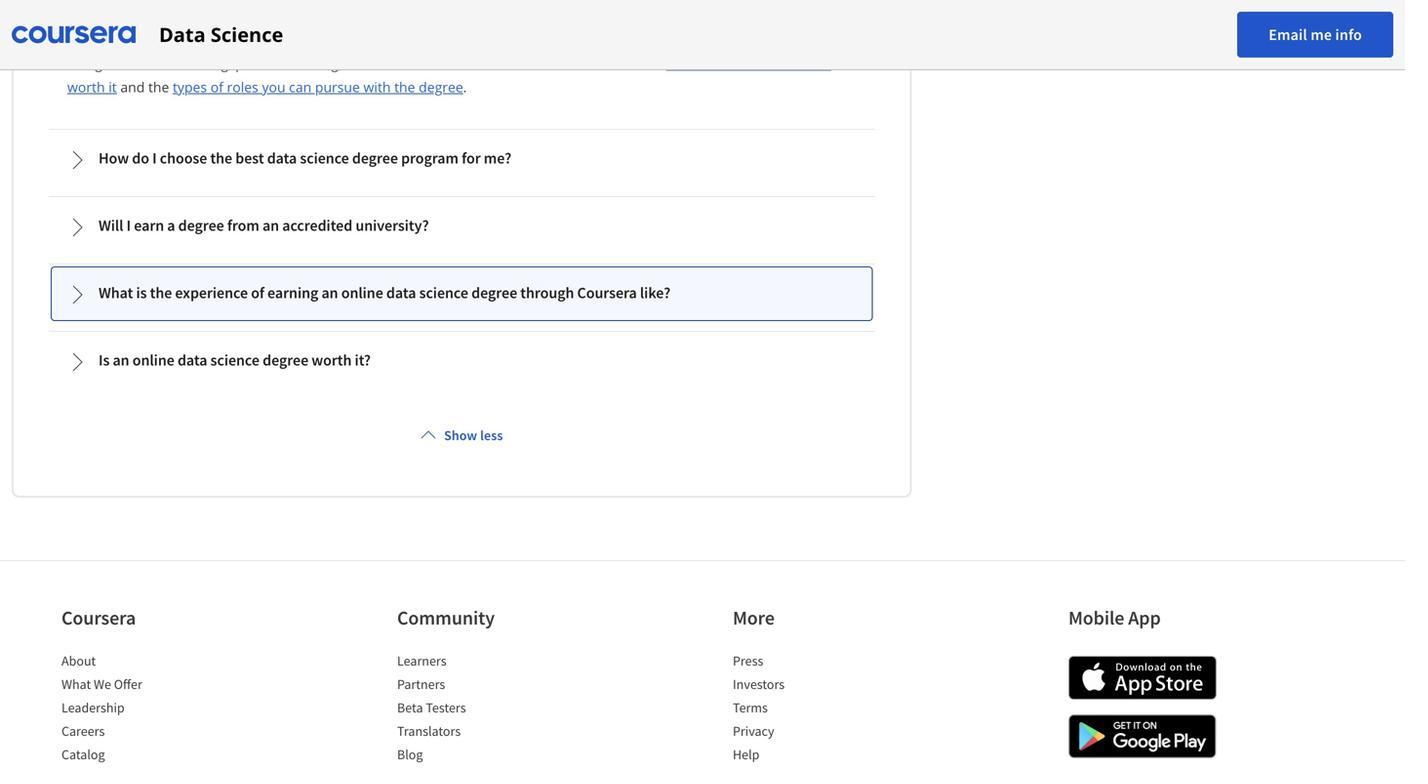 Task type: describe. For each thing, give the bounding box(es) containing it.
master's in data science is worth it link
[[67, 54, 831, 96]]

learning, inside is a newer graduate program that integrates fundamentals from computer science, probability and statistics, machine learning, and data visualization, among other subjects. in a data science master's program, you'll build
[[288, 7, 343, 26]]

master's inside is a newer graduate program that integrates fundamentals from computer science, probability and statistics, machine learning, and data visualization, among other subjects. in a data science master's program, you'll build
[[747, 7, 800, 26]]

beta testers link
[[397, 699, 466, 716]]

and up "as"
[[347, 7, 371, 26]]

learners partners beta testers translators blog
[[397, 652, 466, 763]]

data down subjects.
[[591, 31, 619, 49]]

science up the accredited
[[300, 148, 349, 168]]

computing,
[[774, 31, 846, 49]]

will i earn a degree from an accredited university?
[[99, 216, 429, 235]]

data science
[[159, 21, 283, 48]]

worth inside dropdown button
[[312, 350, 352, 370]]

and up you'll
[[140, 7, 164, 26]]

app
[[1129, 606, 1161, 630]]

is an online data science degree worth it?
[[99, 350, 371, 370]]

key skills link
[[202, 31, 258, 49]]

machine inside in areas such as machine learning, data mining and data visualization, and cloud computing, alongside critical thinking, problem-solving, and communication. learn more about whether a
[[366, 31, 421, 49]]

privacy link
[[733, 722, 775, 740]]

critical
[[132, 54, 173, 73]]

show less
[[444, 427, 503, 444]]

whether
[[599, 54, 652, 73]]

such
[[315, 31, 345, 49]]

science,
[[761, 0, 811, 2]]

leadership link
[[61, 699, 125, 716]]

and left cloud
[[708, 31, 732, 49]]

careers link
[[61, 722, 105, 740]]

get it on google play image
[[1069, 714, 1217, 758]]

blog
[[397, 746, 423, 763]]

cloud
[[736, 31, 771, 49]]

data inside what is the experience of earning an online data science degree through coursera like? dropdown button
[[386, 283, 416, 303]]

master's in data science is worth it
[[67, 54, 831, 96]]

roles
[[227, 78, 258, 96]]

what is the experience of earning an online data science degree through coursera like? button
[[52, 267, 872, 320]]

computer
[[695, 0, 757, 2]]

testers
[[426, 699, 466, 716]]

degree inside how do i choose the best data science degree program for me? dropdown button
[[352, 148, 398, 168]]

graduate
[[351, 0, 409, 2]]

degree inside will i earn a degree from an accredited university? dropdown button
[[178, 216, 224, 235]]

about
[[61, 652, 96, 670]]

show less button
[[413, 418, 511, 453]]

science inside master's in data science is worth it
[[771, 54, 818, 73]]

newer
[[308, 0, 348, 2]]

you'll
[[130, 31, 163, 49]]

1 horizontal spatial i
[[152, 148, 157, 168]]

list for more
[[733, 651, 899, 769]]

list containing how do i choose the best data science degree program for me?
[[45, 0, 879, 394]]

key skills
[[202, 31, 258, 49]]

do
[[132, 148, 149, 168]]

from inside is a newer graduate program that integrates fundamentals from computer science, probability and statistics, machine learning, and data visualization, among other subjects. in a data science master's program, you'll build
[[660, 0, 691, 2]]

an for online
[[322, 283, 338, 303]]

coursera inside what is the experience of earning an online data science degree through coursera like? dropdown button
[[577, 283, 637, 303]]

what is the experience of earning an online data science degree through coursera like?
[[99, 283, 671, 303]]

investors
[[733, 675, 785, 693]]

data
[[159, 21, 206, 48]]

0 horizontal spatial online
[[132, 350, 175, 370]]

a right in
[[653, 7, 661, 26]]

more
[[733, 606, 775, 630]]

degree inside is an online data science degree worth it? dropdown button
[[263, 350, 309, 370]]

that
[[471, 0, 497, 2]]

subjects.
[[578, 7, 634, 26]]

0 horizontal spatial coursera
[[61, 606, 136, 630]]

download on the app store image
[[1069, 656, 1217, 700]]

and the types of roles you can pursue with the degree .
[[117, 78, 467, 96]]

can
[[289, 78, 312, 96]]

from inside dropdown button
[[227, 216, 259, 235]]

community
[[397, 606, 495, 630]]

email me info
[[1269, 25, 1363, 44]]

with
[[364, 78, 391, 96]]

choose
[[160, 148, 207, 168]]

partners
[[397, 675, 445, 693]]

and down "as"
[[346, 54, 370, 73]]

what inside dropdown button
[[99, 283, 133, 303]]

science down will i earn a degree from an accredited university? dropdown button
[[419, 283, 468, 303]]

data up the 'learn'
[[483, 31, 512, 49]]

me
[[1311, 25, 1332, 44]]

degree down communication.
[[419, 78, 463, 96]]

in
[[638, 7, 650, 26]]

data inside is an online data science degree worth it? dropdown button
[[178, 350, 207, 370]]

learners
[[397, 652, 447, 670]]

the left best
[[210, 148, 232, 168]]

show
[[444, 427, 477, 444]]

in inside in areas such as machine learning, data mining and data visualization, and cloud computing, alongside critical thinking, problem-solving, and communication. learn more about whether a
[[261, 31, 273, 49]]

info
[[1336, 25, 1363, 44]]

it?
[[355, 350, 371, 370]]

mobile
[[1069, 606, 1125, 630]]

build
[[166, 31, 198, 49]]

1 vertical spatial i
[[127, 216, 131, 235]]

data down 'graduate'
[[374, 7, 403, 26]]

problem-
[[235, 54, 294, 73]]

pursue
[[315, 78, 360, 96]]

it
[[109, 78, 117, 96]]

solving,
[[294, 54, 342, 73]]

and up the about
[[563, 31, 587, 49]]

for
[[462, 148, 481, 168]]

types
[[173, 78, 207, 96]]

thinking,
[[177, 54, 232, 73]]

science inside is a newer graduate program that integrates fundamentals from computer science, probability and statistics, machine learning, and data visualization, among other subjects. in a data science master's program, you'll build
[[696, 7, 743, 26]]

press investors terms privacy help
[[733, 652, 785, 763]]

like?
[[640, 283, 671, 303]]

is
[[99, 350, 110, 370]]

machine inside is a newer graduate program that integrates fundamentals from computer science, probability and statistics, machine learning, and data visualization, among other subjects. in a data science master's program, you'll build
[[229, 7, 284, 26]]

help
[[733, 746, 760, 763]]

earning
[[267, 283, 318, 303]]

press
[[733, 652, 764, 670]]



Task type: vqa. For each thing, say whether or not it's contained in the screenshot.


Task type: locate. For each thing, give the bounding box(es) containing it.
email me info button
[[1238, 12, 1394, 58]]

and right it at top
[[120, 78, 145, 96]]

0 horizontal spatial from
[[227, 216, 259, 235]]

more
[[520, 54, 554, 73]]

probability
[[67, 7, 136, 26]]

1 horizontal spatial what
[[99, 283, 133, 303]]

data right in
[[665, 7, 693, 26]]

degree left through
[[472, 283, 517, 303]]

online up it?
[[341, 283, 383, 303]]

1 vertical spatial an
[[322, 283, 338, 303]]

worth left it?
[[312, 350, 352, 370]]

0 vertical spatial i
[[152, 148, 157, 168]]

i
[[152, 148, 157, 168], [127, 216, 131, 235]]

science
[[696, 7, 743, 26], [771, 54, 818, 73], [300, 148, 349, 168], [419, 283, 468, 303], [210, 350, 260, 370]]

data
[[374, 7, 403, 26], [665, 7, 693, 26], [483, 31, 512, 49], [591, 31, 619, 49], [739, 54, 768, 73], [267, 148, 297, 168], [386, 283, 416, 303], [178, 350, 207, 370]]

communication.
[[374, 54, 477, 73]]

mobile app
[[1069, 606, 1161, 630]]

mining
[[515, 31, 559, 49]]

list containing learners
[[397, 651, 563, 769]]

data inside master's in data science is worth it
[[739, 54, 768, 73]]

what down "about"
[[61, 675, 91, 693]]

1 horizontal spatial an
[[263, 216, 279, 235]]

blog link
[[397, 746, 423, 763]]

from down best
[[227, 216, 259, 235]]

2 horizontal spatial is
[[821, 54, 831, 73]]

from
[[660, 0, 691, 2], [227, 216, 259, 235]]

what inside about what we offer leadership careers catalog
[[61, 675, 91, 693]]

skills
[[227, 31, 258, 49]]

will i earn a degree from an accredited university? button
[[52, 200, 872, 253]]

about what we offer leadership careers catalog
[[61, 652, 142, 763]]

degree inside what is the experience of earning an online data science degree through coursera like? dropdown button
[[472, 283, 517, 303]]

0 vertical spatial learning,
[[288, 7, 343, 26]]

0 horizontal spatial learning,
[[288, 7, 343, 26]]

types of roles you can pursue with the degree link
[[173, 78, 463, 96]]

online right is
[[132, 350, 175, 370]]

0 vertical spatial coursera
[[577, 283, 637, 303]]

investors link
[[733, 675, 785, 693]]

program left that
[[412, 0, 468, 2]]

1 vertical spatial from
[[227, 216, 259, 235]]

program left for
[[401, 148, 459, 168]]

i right do
[[152, 148, 157, 168]]

machine right "as"
[[366, 31, 421, 49]]

0 vertical spatial is
[[283, 0, 293, 2]]

an
[[263, 216, 279, 235], [322, 283, 338, 303], [113, 350, 129, 370]]

key
[[202, 31, 223, 49]]

degree right earn
[[178, 216, 224, 235]]

master's down science,
[[747, 7, 800, 26]]

a inside in areas such as machine learning, data mining and data visualization, and cloud computing, alongside critical thinking, problem-solving, and communication. learn more about whether a
[[655, 54, 663, 73]]

offer
[[114, 675, 142, 693]]

is down computing,
[[821, 54, 831, 73]]

machine up skills
[[229, 7, 284, 26]]

science down computer
[[696, 7, 743, 26]]

1 horizontal spatial visualization,
[[622, 31, 704, 49]]

press link
[[733, 652, 764, 670]]

2 vertical spatial an
[[113, 350, 129, 370]]

degree down earning
[[263, 350, 309, 370]]

learning, up master's in data science is worth it link
[[424, 31, 480, 49]]

an left the accredited
[[263, 216, 279, 235]]

0 vertical spatial online
[[341, 283, 383, 303]]

1 vertical spatial visualization,
[[622, 31, 704, 49]]

0 horizontal spatial in
[[261, 31, 273, 49]]

1 vertical spatial learning,
[[424, 31, 480, 49]]

earn
[[134, 216, 164, 235]]

the
[[148, 78, 169, 96], [394, 78, 415, 96], [210, 148, 232, 168], [150, 283, 172, 303]]

list
[[45, 0, 879, 394], [61, 651, 227, 769], [397, 651, 563, 769], [733, 651, 899, 769]]

partners link
[[397, 675, 445, 693]]

catalog
[[61, 746, 105, 763]]

is an online data science degree worth it? button
[[52, 335, 872, 388]]

science
[[211, 21, 283, 48]]

learners link
[[397, 652, 447, 670]]

1 vertical spatial what
[[61, 675, 91, 693]]

is
[[283, 0, 293, 2], [821, 54, 831, 73], [136, 283, 147, 303]]

accredited
[[282, 216, 353, 235]]

is inside dropdown button
[[136, 283, 147, 303]]

1 horizontal spatial is
[[283, 0, 293, 2]]

1 horizontal spatial worth
[[312, 350, 352, 370]]

worth down alongside
[[67, 78, 105, 96]]

leadership
[[61, 699, 125, 716]]

master's
[[747, 7, 800, 26], [667, 54, 720, 73]]

list containing about
[[61, 651, 227, 769]]

0 horizontal spatial worth
[[67, 78, 105, 96]]

of
[[211, 78, 223, 96], [251, 283, 264, 303]]

will
[[99, 216, 123, 235]]

a inside dropdown button
[[167, 216, 175, 235]]

1 horizontal spatial online
[[341, 283, 383, 303]]

data inside how do i choose the best data science degree program for me? dropdown button
[[267, 148, 297, 168]]

as
[[348, 31, 363, 49]]

coursera up "about"
[[61, 606, 136, 630]]

data right best
[[267, 148, 297, 168]]

0 horizontal spatial is
[[136, 283, 147, 303]]

data down 'university?'
[[386, 283, 416, 303]]

machine
[[229, 7, 284, 26], [366, 31, 421, 49]]

and
[[140, 7, 164, 26], [347, 7, 371, 26], [563, 31, 587, 49], [708, 31, 732, 49], [346, 54, 370, 73], [120, 78, 145, 96]]

statistics,
[[167, 7, 226, 26]]

university?
[[356, 216, 429, 235]]

science down 'experience'
[[210, 350, 260, 370]]

an for accredited
[[263, 216, 279, 235]]

0 vertical spatial of
[[211, 78, 223, 96]]

integrates
[[501, 0, 565, 2]]

in inside master's in data science is worth it
[[724, 54, 736, 73]]

in up the problem-
[[261, 31, 273, 49]]

of left earning
[[251, 283, 264, 303]]

1 horizontal spatial machine
[[366, 31, 421, 49]]

1 vertical spatial of
[[251, 283, 264, 303]]

1 horizontal spatial learning,
[[424, 31, 480, 49]]

list containing press
[[733, 651, 899, 769]]

from left computer
[[660, 0, 691, 2]]

the right with
[[394, 78, 415, 96]]

0 horizontal spatial machine
[[229, 7, 284, 26]]

1 vertical spatial worth
[[312, 350, 352, 370]]

0 vertical spatial what
[[99, 283, 133, 303]]

1 horizontal spatial of
[[251, 283, 264, 303]]

among
[[492, 7, 536, 26]]

beta
[[397, 699, 423, 716]]

0 horizontal spatial i
[[127, 216, 131, 235]]

coursera left like?
[[577, 283, 637, 303]]

1 vertical spatial in
[[724, 54, 736, 73]]

terms link
[[733, 699, 768, 716]]

worth inside master's in data science is worth it
[[67, 78, 105, 96]]

privacy
[[733, 722, 775, 740]]

translators
[[397, 722, 461, 740]]

a right whether
[[655, 54, 663, 73]]

through
[[521, 283, 574, 303]]

a
[[297, 0, 304, 2], [653, 7, 661, 26], [655, 54, 663, 73], [167, 216, 175, 235]]

0 horizontal spatial what
[[61, 675, 91, 693]]

2 vertical spatial is
[[136, 283, 147, 303]]

1 horizontal spatial from
[[660, 0, 691, 2]]

of inside dropdown button
[[251, 283, 264, 303]]

in down computer
[[724, 54, 736, 73]]

what we offer link
[[61, 675, 142, 693]]

how do i choose the best data science degree program for me?
[[99, 148, 512, 168]]

about link
[[61, 652, 96, 670]]

visualization, up in areas such as machine learning, data mining and data visualization, and cloud computing, alongside critical thinking, problem-solving, and communication. learn more about whether a
[[406, 7, 488, 26]]

master's right whether
[[667, 54, 720, 73]]

less
[[480, 427, 503, 444]]

degree up 'university?'
[[352, 148, 398, 168]]

is inside is a newer graduate program that integrates fundamentals from computer science, probability and statistics, machine learning, and data visualization, among other subjects. in a data science master's program, you'll build
[[283, 0, 293, 2]]

we
[[94, 675, 111, 693]]

data down 'experience'
[[178, 350, 207, 370]]

visualization, inside in areas such as machine learning, data mining and data visualization, and cloud computing, alongside critical thinking, problem-solving, and communication. learn more about whether a
[[622, 31, 704, 49]]

a left newer
[[297, 0, 304, 2]]

2 horizontal spatial an
[[322, 283, 338, 303]]

program inside is a newer graduate program that integrates fundamentals from computer science, probability and statistics, machine learning, and data visualization, among other subjects. in a data science master's program, you'll build
[[412, 0, 468, 2]]

visualization, down in
[[622, 31, 704, 49]]

0 horizontal spatial of
[[211, 78, 223, 96]]

in areas such as machine learning, data mining and data visualization, and cloud computing, alongside critical thinking, problem-solving, and communication. learn more about whether a
[[67, 31, 846, 73]]

science down computing,
[[771, 54, 818, 73]]

about
[[558, 54, 595, 73]]

of left roles
[[211, 78, 223, 96]]

i right will
[[127, 216, 131, 235]]

what
[[99, 283, 133, 303], [61, 675, 91, 693]]

what down will
[[99, 283, 133, 303]]

0 vertical spatial machine
[[229, 7, 284, 26]]

areas
[[277, 31, 312, 49]]

an right earning
[[322, 283, 338, 303]]

learning, inside in areas such as machine learning, data mining and data visualization, and cloud computing, alongside critical thinking, problem-solving, and communication. learn more about whether a
[[424, 31, 480, 49]]

0 horizontal spatial master's
[[667, 54, 720, 73]]

other
[[540, 7, 575, 26]]

0 vertical spatial in
[[261, 31, 273, 49]]

list for community
[[397, 651, 563, 769]]

data down cloud
[[739, 54, 768, 73]]

1 horizontal spatial coursera
[[577, 283, 637, 303]]

1 vertical spatial online
[[132, 350, 175, 370]]

1 vertical spatial is
[[821, 54, 831, 73]]

the down critical
[[148, 78, 169, 96]]

catalog link
[[61, 746, 105, 763]]

learning,
[[288, 7, 343, 26], [424, 31, 480, 49]]

1 vertical spatial machine
[[366, 31, 421, 49]]

0 horizontal spatial an
[[113, 350, 129, 370]]

1 vertical spatial program
[[401, 148, 459, 168]]

a right earn
[[167, 216, 175, 235]]

0 vertical spatial master's
[[747, 7, 800, 26]]

1 vertical spatial master's
[[667, 54, 720, 73]]

1 horizontal spatial in
[[724, 54, 736, 73]]

learning, down newer
[[288, 7, 343, 26]]

alongside
[[67, 54, 129, 73]]

is up the areas
[[283, 0, 293, 2]]

coursera image
[[12, 19, 136, 50]]

is a newer graduate program that integrates fundamentals from computer science, probability and statistics, machine learning, and data visualization, among other subjects. in a data science master's program, you'll build
[[67, 0, 811, 49]]

is down earn
[[136, 283, 147, 303]]

0 vertical spatial an
[[263, 216, 279, 235]]

0 vertical spatial worth
[[67, 78, 105, 96]]

1 horizontal spatial master's
[[747, 7, 800, 26]]

careers
[[61, 722, 105, 740]]

master's inside master's in data science is worth it
[[667, 54, 720, 73]]

0 horizontal spatial visualization,
[[406, 7, 488, 26]]

0 vertical spatial visualization,
[[406, 7, 488, 26]]

0 vertical spatial from
[[660, 0, 691, 2]]

visualization, inside is a newer graduate program that integrates fundamentals from computer science, probability and statistics, machine learning, and data visualization, among other subjects. in a data science master's program, you'll build
[[406, 7, 488, 26]]

0 vertical spatial program
[[412, 0, 468, 2]]

learn
[[480, 54, 516, 73]]

an right is
[[113, 350, 129, 370]]

the left 'experience'
[[150, 283, 172, 303]]

.
[[463, 78, 467, 96]]

1 vertical spatial coursera
[[61, 606, 136, 630]]

program inside how do i choose the best data science degree program for me? dropdown button
[[401, 148, 459, 168]]

is inside master's in data science is worth it
[[821, 54, 831, 73]]

list for coursera
[[61, 651, 227, 769]]



